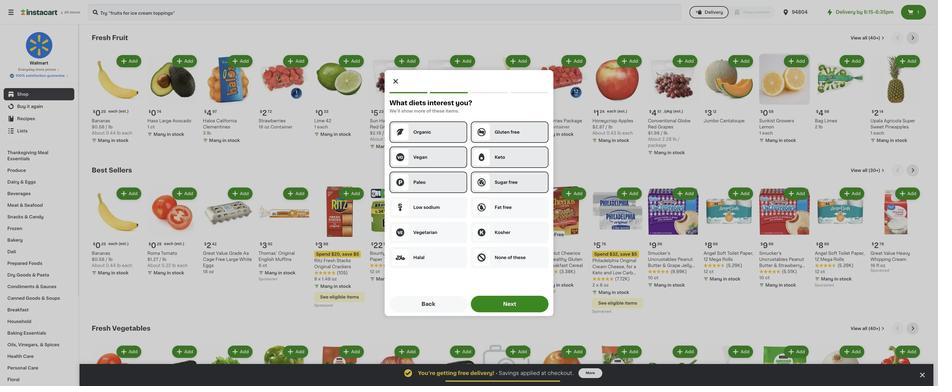 Task type: vqa. For each thing, say whether or not it's contained in the screenshot.
left 55 min
no



Task type: describe. For each thing, give the bounding box(es) containing it.
1 button
[[902, 5, 927, 20]]

0 horizontal spatial breakfast
[[7, 308, 29, 312]]

2 x 8 oz
[[593, 283, 609, 287]]

2 (5.29k) from the left
[[838, 263, 854, 268]]

2 soft from the left
[[829, 251, 838, 255]]

1 paper, from the left
[[741, 251, 754, 255]]

fat free
[[495, 205, 512, 210]]

0 for $ 0 74
[[151, 110, 156, 117]]

sunkist
[[760, 119, 776, 123]]

thanksgiving meal essentials link
[[4, 147, 74, 165]]

raspberries package 12 oz container many in stock
[[537, 119, 583, 136]]

fl inside great value heavy whipping cream 16 fl oz
[[877, 263, 880, 268]]

2 item carousel region from the top
[[92, 164, 922, 318]]

these inside what diets interest you? we'll show more of these items.
[[432, 109, 445, 113]]

uncrustables for strawberry
[[760, 257, 788, 262]]

strawberries
[[259, 119, 286, 123]]

keto inside add your shopping preferences element
[[495, 155, 506, 159]]

view for 8
[[851, 168, 862, 173]]

12 inside raspberries package 12 oz container many in stock
[[537, 125, 542, 129]]

tomato
[[161, 251, 177, 255]]

lb inside premium california lemons 2 lb bag
[[485, 131, 489, 135]]

2 mega from the left
[[821, 257, 833, 262]]

prepared
[[7, 261, 28, 266]]

2 down lifestyle
[[593, 283, 596, 287]]

view all (40+) for vegetables
[[851, 326, 881, 331]]

ct inside hass large avocado 1 ct
[[150, 125, 155, 129]]

•
[[496, 371, 498, 376]]

$20,
[[332, 252, 341, 256]]

lb inside halos california clementines 3 lb
[[207, 131, 211, 135]]

1 inside sunkist growers lemon 1 each
[[760, 131, 762, 135]]

recipes
[[17, 117, 35, 121]]

baking
[[7, 331, 23, 335]]

sodium
[[424, 205, 440, 210]]

shop link
[[4, 88, 74, 100]]

canned goods & soups link
[[4, 293, 74, 304]]

/ right 2.4
[[397, 137, 399, 141]]

x inside great value purified drinking water 40 x 16.9 fl oz
[[489, 263, 491, 268]]

each (est.) for $ 0 25
[[108, 242, 129, 246]]

& left pasta
[[32, 273, 36, 277]]

oz inside great value purified drinking water 40 x 16.9 fl oz
[[506, 263, 511, 268]]

1 soft from the left
[[718, 251, 727, 255]]

18 inside great value grade aa cage free large white eggs 18 oz
[[203, 270, 208, 274]]

/ up "2.28"
[[661, 131, 663, 135]]

goods for dry
[[16, 273, 31, 277]]

nut
[[553, 251, 560, 255]]

free for gluten free
[[511, 130, 520, 134]]

(est.) inside $ 5 23 /pkg (est.)
[[396, 110, 406, 113]]

value for $ 2 78
[[884, 251, 896, 255]]

about inside green seedless grapes bag $1.98 / lb about 2.43 lb / package
[[426, 137, 439, 141]]

about inside conventional globe red grapes $1.98 / lb about 2.28 lb / package
[[649, 137, 662, 141]]

kosher
[[495, 230, 511, 235]]

frozen link
[[4, 223, 74, 234]]

beef
[[426, 251, 436, 255]]

/ down the '$ 0 25 each (est.)' on the top
[[106, 125, 108, 129]]

$1.98 for bag
[[426, 131, 438, 135]]

spend $20, save $5
[[316, 252, 359, 256]]

$ inside $ 3 88
[[316, 242, 318, 246]]

each inside roma tomato $1.27 / lb about 0.22 lb each
[[177, 263, 188, 268]]

4 for $ 4 51
[[652, 110, 657, 117]]

about inside roma tomato $1.27 / lb about 0.22 lb each
[[147, 263, 161, 268]]

97
[[212, 110, 217, 114]]

$ inside $ 22 18
[[371, 242, 374, 246]]

spend for 3
[[316, 252, 331, 256]]

$ inside $ 3 12
[[705, 110, 708, 114]]

$ inside $ 5 72
[[427, 242, 430, 246]]

lifestyle
[[593, 277, 611, 281]]

(30+)
[[869, 168, 881, 173]]

recipes link
[[4, 113, 74, 125]]

$ 3 92
[[260, 242, 273, 249]]

$ inside $ 5 23 /pkg (est.)
[[371, 110, 374, 114]]

$ 3 68
[[538, 242, 551, 249]]

$1.27
[[147, 257, 159, 262]]

great value grade aa cage free large white eggs 18 oz
[[203, 251, 252, 274]]

fat
[[495, 205, 502, 210]]

94804
[[793, 10, 808, 14]]

3 for $ 3 88
[[318, 242, 323, 249]]

grapes inside green seedless grapes bag $1.98 / lb about 2.43 lb / package
[[461, 119, 477, 123]]

lemon
[[760, 125, 775, 129]]

$0.58 for 2
[[92, 257, 105, 262]]

deli link
[[4, 246, 74, 258]]

ct inside 'group'
[[376, 270, 380, 274]]

free inside treatment tracker modal "dialog"
[[458, 371, 469, 376]]

92
[[268, 242, 273, 246]]

eligible for 5
[[608, 301, 624, 305]]

items for 5
[[625, 301, 638, 305]]

1 horizontal spatial of
[[508, 256, 513, 260]]

seedless inside sun harvest seedless red grapes $2.18 / lb about 2.4 lb / package
[[397, 119, 417, 123]]

lists
[[17, 129, 28, 133]]

deli
[[7, 250, 16, 254]]

0 horizontal spatial eggs
[[25, 180, 36, 184]]

$ inside $ 3 68
[[538, 242, 541, 246]]

& left candy
[[24, 215, 28, 219]]

see for 5
[[599, 301, 607, 305]]

3 for $ 3 68
[[541, 242, 546, 249]]

$0.25 each (estimated) element for 2
[[92, 240, 143, 250]]

/ right "2.28"
[[678, 137, 680, 141]]

jumbo cantaloupe
[[704, 119, 745, 123]]

purified
[[507, 251, 524, 255]]

0 for $ 0 33
[[318, 110, 323, 117]]

3 for $ 3 12
[[708, 110, 713, 117]]

gluten inside honey nut cheerios heart healthy gluten free breakfast cereal
[[568, 257, 583, 262]]

sponsored badge image for $ 3 68
[[537, 290, 556, 293]]

great for $ 5 63
[[482, 251, 494, 255]]

condiments & sauces
[[7, 285, 56, 289]]

/ inside roma tomato $1.27 / lb about 0.22 lb each
[[160, 257, 161, 262]]

see eligible items button for 5
[[593, 298, 644, 308]]

$5 for 3
[[354, 252, 359, 256]]

grapes inside conventional globe red grapes $1.98 / lb about 2.28 lb / package
[[658, 125, 674, 129]]

view all (40+) button for fresh vegetables
[[849, 323, 888, 335]]

2.4
[[384, 137, 391, 141]]

what diets interest you? we'll show more of these items.
[[390, 100, 473, 113]]

2 86 from the left
[[825, 242, 830, 246]]

harvest
[[379, 119, 396, 123]]

10 ct for smucker's uncrustables peanut butter & grape jelly sandwich
[[649, 276, 659, 280]]

gluten inside add your shopping preferences element
[[495, 130, 510, 134]]

low sodium
[[414, 205, 440, 210]]

store
[[35, 68, 44, 71]]

more button
[[579, 368, 603, 378]]

/ up 2.4
[[383, 131, 384, 135]]

/ down the '$ 0 25'
[[106, 257, 108, 262]]

0 for $ 0 25
[[95, 242, 101, 249]]

great for $ 2 42
[[203, 251, 215, 255]]

in inside raspberries package 12 oz container many in stock
[[557, 132, 561, 136]]

save for 5
[[621, 252, 631, 256]]

whipping
[[871, 257, 892, 262]]

$ 1 24 each (est.)
[[594, 110, 628, 117]]

lb inside bag limes 2 lb
[[819, 125, 823, 129]]

soups
[[46, 296, 60, 301]]

original inside ritz fresh stacks original crackers
[[315, 265, 331, 269]]

sweet
[[871, 125, 885, 129]]

100% satisfaction guarantee
[[16, 74, 65, 77]]

vegetables
[[112, 325, 151, 332]]

package
[[564, 119, 583, 123]]

fresh for fresh vegetables
[[92, 325, 111, 332]]

product group containing 1
[[593, 54, 644, 145]]

& right meat on the bottom left of the page
[[20, 203, 23, 207]]

each (est.) for $ 0 28
[[164, 242, 185, 246]]

best
[[92, 167, 107, 173]]

& inside smucker's uncrustables peanut butter & strawberry jam sandwich
[[775, 263, 778, 268]]

16 inside great value heavy whipping cream 16 fl oz
[[871, 263, 876, 268]]

$ inside $ 0 74
[[149, 110, 151, 114]]

keto inside philadelphia original cream cheese, for a keto and low carb lifestyle
[[593, 271, 603, 275]]

$ 3 12
[[705, 110, 717, 117]]

large inside great value grade aa cage free large white eggs 18 oz
[[226, 257, 238, 262]]

water
[[501, 257, 513, 262]]

each inside sunkist growers lemon 1 each
[[763, 131, 774, 135]]

product group containing 22
[[370, 186, 421, 283]]

2 up cage
[[207, 242, 211, 249]]

$ inside the $ 0 28
[[149, 242, 151, 246]]

(5.51k)
[[783, 270, 798, 274]]

$4.81 per package (estimated) element
[[426, 107, 477, 118]]

bag
[[490, 131, 499, 135]]

oz inside great value heavy whipping cream 16 fl oz
[[881, 263, 886, 268]]

$ inside $ 4 97
[[204, 110, 207, 114]]

5 for $ 5 23 /pkg (est.)
[[374, 110, 379, 117]]

breakfast inside honey nut cheerios heart healthy gluten free breakfast cereal
[[548, 263, 568, 268]]

2 rolls from the left
[[834, 257, 845, 262]]

$ inside $ 2 72
[[260, 110, 262, 114]]

about inside 'honeycrisp apples $2.87 / lb about 0.43 lb each'
[[593, 131, 606, 135]]

care for health care
[[23, 354, 34, 359]]

1.48
[[322, 277, 331, 281]]

dry goods & pasta
[[7, 273, 49, 277]]

(7.53k)
[[393, 263, 408, 268]]

23
[[379, 110, 384, 114]]

upala agricola super sweet pineapples 1 each
[[871, 119, 916, 135]]

9 for smucker's uncrustables peanut butter & grape jelly sandwich
[[652, 242, 657, 249]]

81
[[435, 110, 439, 114]]

household
[[7, 319, 31, 324]]

pasta
[[37, 273, 49, 277]]

(est.) inside the '$ 0 25 each (est.)'
[[119, 110, 129, 113]]

each inside $ 1 24 each (est.)
[[608, 110, 617, 113]]

chuck,
[[437, 251, 452, 255]]

see eligible items for 3
[[320, 295, 359, 299]]

& right "dairy"
[[20, 180, 24, 184]]

bananas for 4
[[92, 119, 110, 123]]

shop
[[17, 92, 29, 96]]

see for 3
[[320, 295, 329, 299]]

$0.25 each (estimated) element for 4
[[92, 107, 143, 118]]

instacart logo image
[[21, 9, 58, 16]]

1 inside button
[[918, 10, 920, 14]]

see eligible items for 5
[[599, 301, 638, 305]]

oils,
[[7, 343, 17, 347]]

(est.) inside $ 1 24 each (est.)
[[618, 110, 628, 113]]

paper
[[370, 257, 383, 262]]

essentials inside thanksgiving meal essentials
[[7, 157, 30, 161]]

/ right 2.43 at the top of the page
[[456, 137, 457, 141]]

28
[[157, 242, 162, 246]]

(est.) inside $4.51 per package (estimated) element
[[674, 110, 684, 113]]

meat
[[7, 203, 19, 207]]

/ up 2.43 at the top of the page
[[439, 131, 440, 135]]

personal
[[7, 366, 27, 370]]

2 $ 8 86 from the left
[[817, 242, 830, 249]]

$ 22 18
[[371, 242, 388, 249]]

snacks & candy
[[7, 215, 44, 219]]

carb
[[623, 271, 634, 275]]

$2.87
[[593, 125, 605, 129]]

4 for $ 4 81 /pkg (est.)
[[430, 110, 435, 117]]

value for $ 2 42
[[216, 251, 228, 255]]

oz down lifestyle
[[604, 283, 609, 287]]

all stores
[[64, 11, 80, 14]]

honey nut cheerios heart healthy gluten free breakfast cereal
[[537, 251, 583, 268]]

thomas' original english muffins 6 ct
[[259, 251, 295, 268]]

$5 for 5
[[632, 252, 638, 256]]

red inside sun harvest seedless red grapes $2.18 / lb about 2.4 lb / package
[[370, 125, 379, 129]]

$4.51 per package (estimated) element
[[649, 107, 699, 118]]

/ inside 'honeycrisp apples $2.87 / lb about 0.43 lb each'
[[606, 125, 608, 129]]

1 rolls from the left
[[723, 257, 733, 262]]

next
[[504, 302, 517, 307]]

all for 8
[[863, 168, 868, 173]]

2 inside bag limes 2 lb
[[816, 125, 818, 129]]

1 angel soft toilet paper, 12 mega rolls from the left
[[704, 251, 754, 262]]

1 inside upala agricola super sweet pineapples 1 each
[[871, 131, 873, 135]]

2 left 14
[[875, 110, 880, 117]]

fresh inside ritz fresh stacks original crackers
[[324, 259, 336, 263]]

red inside conventional globe red grapes $1.98 / lb about 2.28 lb / package
[[649, 125, 657, 129]]

jumbo
[[704, 119, 719, 123]]

9 for smucker's uncrustables peanut butter & strawberry jam sandwich
[[764, 242, 769, 249]]

oz right 1.48
[[332, 277, 337, 281]]

1 angel from the left
[[704, 251, 717, 255]]

smucker's uncrustables peanut butter & grape jelly sandwich
[[649, 251, 693, 274]]

many inside raspberries package 12 oz container many in stock
[[543, 132, 556, 136]]

2 inside premium california lemons 2 lb bag
[[482, 131, 484, 135]]

96 for smucker's uncrustables peanut butter & strawberry jam sandwich
[[769, 242, 774, 246]]

sandwich for grape
[[649, 270, 670, 274]]

california for halos california clementines 3 lb
[[217, 119, 237, 123]]

snacks
[[7, 215, 23, 219]]

16 inside beef chuck, ground, 80%/20% 16 oz
[[426, 263, 431, 268]]

by
[[857, 10, 863, 14]]

bananas $0.58 / lb about 0.44 lb each for 2
[[92, 251, 133, 268]]

5 for $ 5 76
[[597, 242, 601, 249]]

about down the '$ 0 25'
[[92, 263, 105, 268]]

$ 5 76
[[594, 242, 607, 249]]

3 inside halos california clementines 3 lb
[[203, 131, 206, 135]]

6
[[259, 263, 262, 268]]

value for $ 5 63
[[495, 251, 506, 255]]

each inside 'honeycrisp apples $2.87 / lb about 0.43 lb each'
[[623, 131, 633, 135]]

$ 4 97
[[204, 110, 217, 117]]

lime 42 1 each
[[315, 119, 332, 129]]

0 for $ 0 25 each (est.)
[[95, 110, 101, 117]]

& left spices at the bottom of page
[[40, 343, 43, 347]]

uncrustables for grape
[[649, 257, 677, 262]]

2 horizontal spatial free
[[555, 233, 565, 237]]

stock inside raspberries package 12 oz container many in stock
[[562, 132, 574, 136]]

2 angel soft toilet paper, 12 mega rolls from the left
[[816, 251, 865, 262]]

sandwich for strawberry
[[770, 270, 791, 274]]

getting
[[437, 371, 457, 376]]

oz inside beef chuck, ground, 80%/20% 16 oz
[[432, 263, 437, 268]]

of inside what diets interest you? we'll show more of these items.
[[427, 109, 431, 113]]

1 12 ct from the left
[[704, 270, 714, 274]]

household link
[[4, 316, 74, 327]]

72 for 5
[[435, 242, 439, 246]]

gluten-free
[[538, 233, 565, 237]]

1 item carousel region from the top
[[92, 32, 922, 159]]

$0.28 each (estimated) element
[[147, 240, 198, 250]]

view all (40+) button for fresh fruit
[[849, 32, 888, 44]]



Task type: locate. For each thing, give the bounding box(es) containing it.
88
[[324, 242, 329, 246]]

1 spend from the left
[[316, 252, 331, 256]]

avocado
[[173, 119, 191, 123]]

strawberries 16 oz container
[[259, 119, 293, 129]]

2 horizontal spatial great
[[871, 251, 883, 255]]

grapes down harvest
[[380, 125, 396, 129]]

2 10 ct from the left
[[760, 276, 770, 280]]

care inside health care "link"
[[23, 354, 34, 359]]

essentials down 'thanksgiving'
[[7, 157, 30, 161]]

10 down jam
[[760, 276, 765, 280]]

4 for $ 4 97
[[207, 110, 212, 117]]

eggs inside great value grade aa cage free large white eggs 18 oz
[[203, 263, 214, 268]]

each (est.) inside $0.28 each (estimated) element
[[164, 242, 185, 246]]

keto up lifestyle
[[593, 271, 603, 275]]

1 inside the lime 42 1 each
[[315, 125, 316, 129]]

smucker's for smucker's uncrustables peanut butter & grape jelly sandwich
[[649, 251, 671, 255]]

baking essentials
[[7, 331, 46, 335]]

limes
[[825, 119, 838, 123]]

$ inside $ 5 63
[[483, 242, 485, 246]]

1 $5 from the left
[[354, 252, 359, 256]]

angel soft toilet paper, 12 mega rolls
[[704, 251, 754, 262], [816, 251, 865, 262]]

spices
[[45, 343, 60, 347]]

(40+) for fresh vegetables
[[869, 326, 881, 331]]

1 (40+) from the top
[[869, 36, 881, 40]]

1 vertical spatial 42
[[212, 242, 217, 246]]

butter up jam
[[760, 263, 773, 268]]

items for 3
[[347, 295, 359, 299]]

value up none
[[495, 251, 506, 255]]

1 california from the left
[[502, 119, 522, 123]]

about down organic
[[426, 137, 439, 141]]

12 ct down paper
[[370, 270, 380, 274]]

1 smucker's from the left
[[649, 251, 671, 255]]

breakfast up household
[[7, 308, 29, 312]]

2 down lemons
[[482, 131, 484, 135]]

cream
[[893, 257, 907, 262], [593, 265, 607, 269]]

peanut up "strawberry"
[[790, 257, 805, 262]]

large down 74
[[159, 119, 172, 123]]

original inside philadelphia original cream cheese, for a keto and low carb lifestyle
[[620, 259, 637, 263]]

white
[[240, 257, 252, 262]]

goods for canned
[[26, 296, 40, 301]]

view all (40+) for fruit
[[851, 36, 881, 40]]

fresh for fresh fruit
[[92, 35, 111, 41]]

great inside great value heavy whipping cream 16 fl oz
[[871, 251, 883, 255]]

applied
[[521, 371, 540, 376]]

eggs
[[25, 180, 36, 184], [203, 263, 214, 268]]

1 horizontal spatial /pkg
[[442, 110, 450, 113]]

2 up strawberries
[[262, 110, 267, 117]]

checkout.
[[548, 371, 574, 376]]

low inside add your shopping preferences element
[[414, 205, 423, 210]]

health
[[7, 354, 22, 359]]

meal
[[38, 151, 48, 155]]

1 horizontal spatial angel soft toilet paper, 12 mega rolls
[[816, 251, 865, 262]]

0 vertical spatial 25
[[101, 110, 106, 114]]

great value purified drinking water 40 x 16.9 fl oz
[[482, 251, 524, 268]]

94804 button
[[783, 4, 819, 21]]

eligible for 3
[[330, 295, 346, 299]]

walmart logo image
[[26, 32, 52, 59]]

1 butter from the left
[[649, 263, 662, 268]]

2 paper, from the left
[[852, 251, 865, 255]]

$ 5 23 /pkg (est.)
[[371, 110, 406, 117]]

1 9 from the left
[[652, 242, 657, 249]]

items down (7.72k)
[[625, 301, 638, 305]]

spend up philadelphia
[[595, 252, 609, 256]]

16 down whipping
[[871, 263, 876, 268]]

x for 3
[[318, 277, 321, 281]]

/pkg right '81'
[[442, 110, 450, 113]]

0 vertical spatial view all (40+)
[[851, 36, 881, 40]]

bananas down the '$ 0 25 each (est.)' on the top
[[92, 119, 110, 123]]

10 ct down smucker's uncrustables peanut butter & grape jelly sandwich
[[649, 276, 659, 280]]

25 for $ 0 25
[[101, 242, 106, 246]]

keto down bag on the right top of page
[[495, 155, 506, 159]]

25 for $ 0 25 each (est.)
[[101, 110, 106, 114]]

18 right 22
[[384, 242, 388, 246]]

delivery button
[[690, 6, 729, 18]]

original inside 'thomas' original english muffins 6 ct'
[[278, 251, 295, 255]]

2 toilet from the left
[[839, 251, 851, 255]]

1 vertical spatial cream
[[593, 265, 607, 269]]

lists link
[[4, 125, 74, 137]]

2 vertical spatial item carousel region
[[92, 323, 922, 386]]

personal care
[[7, 366, 38, 370]]

large inside hass large avocado 1 ct
[[159, 119, 172, 123]]

sponsored badge image
[[871, 269, 890, 273], [259, 278, 277, 281], [816, 284, 834, 287], [537, 290, 556, 293], [315, 304, 333, 308], [593, 310, 611, 314]]

oz inside great value grade aa cage free large white eggs 18 oz
[[209, 270, 214, 274]]

(est.) inside $ 4 81 /pkg (est.)
[[451, 110, 461, 113]]

view for 4
[[851, 36, 862, 40]]

42 inside $ 2 42
[[212, 242, 217, 246]]

0 horizontal spatial save
[[342, 252, 353, 256]]

0.44 for 2
[[106, 263, 116, 268]]

& left sauces
[[36, 285, 39, 289]]

72 for 2
[[268, 110, 272, 114]]

service type group
[[690, 6, 775, 18]]

1 vertical spatial breakfast
[[7, 308, 29, 312]]

2 25 from the top
[[101, 242, 106, 246]]

2 vertical spatial all
[[863, 326, 868, 331]]

$ inside $ 0 58
[[761, 110, 764, 114]]

0 vertical spatial cream
[[893, 257, 907, 262]]

25 inside the '$ 0 25'
[[101, 242, 106, 246]]

sandwich down grape
[[649, 270, 670, 274]]

0 horizontal spatial paper,
[[741, 251, 754, 255]]

of left '81'
[[427, 109, 431, 113]]

$ inside $ 2 78
[[873, 242, 875, 246]]

1 horizontal spatial x
[[489, 263, 491, 268]]

1 $0.58 from the top
[[92, 125, 105, 129]]

grape
[[668, 263, 681, 268]]

18 inside $ 22 18
[[384, 242, 388, 246]]

delivery for delivery
[[705, 10, 724, 14]]

0 horizontal spatial items
[[347, 295, 359, 299]]

spend for 5
[[595, 252, 609, 256]]

0 vertical spatial bananas $0.58 / lb about 0.44 lb each
[[92, 119, 133, 135]]

meat & seafood
[[7, 203, 43, 207]]

9 up smucker's uncrustables peanut butter & grape jelly sandwich
[[652, 242, 657, 249]]

about down $2.18
[[370, 137, 383, 141]]

1 vertical spatial essentials
[[24, 331, 46, 335]]

4 left 51 on the right top of page
[[652, 110, 657, 117]]

2 horizontal spatial x
[[597, 283, 599, 287]]

eligible
[[330, 295, 346, 299], [608, 301, 624, 305]]

spend up ritz
[[316, 252, 331, 256]]

ct inside 'thomas' original english muffins 6 ct'
[[263, 263, 267, 268]]

72 up strawberries
[[268, 110, 272, 114]]

floral link
[[4, 374, 74, 386]]

each (est.) up tomato
[[164, 242, 185, 246]]

walmart
[[30, 61, 48, 65]]

1 $0.25 each (estimated) element from the top
[[92, 107, 143, 118]]

2 vertical spatial x
[[597, 283, 599, 287]]

original for cheese,
[[620, 259, 637, 263]]

treatment tracker modal dialog
[[80, 364, 934, 386]]

package for about 2.28 lb / package
[[649, 143, 667, 147]]

each inside the lime 42 1 each
[[317, 125, 328, 129]]

package inside sun harvest seedless red grapes $2.18 / lb about 2.4 lb / package
[[400, 137, 418, 141]]

3 left 88
[[318, 242, 323, 249]]

1 /pkg from the left
[[386, 110, 395, 113]]

oz inside strawberries 16 oz container
[[265, 125, 270, 129]]

1 horizontal spatial package
[[426, 143, 444, 147]]

package for about 2.43 lb / package
[[426, 143, 444, 147]]

canned goods & soups
[[7, 296, 60, 301]]

18 down cage
[[203, 270, 208, 274]]

sandwich inside smucker's uncrustables peanut butter & grape jelly sandwich
[[649, 270, 670, 274]]

organic
[[414, 130, 431, 134]]

2 (40+) from the top
[[869, 326, 881, 331]]

package inside green seedless grapes bag $1.98 / lb about 2.43 lb / package
[[426, 143, 444, 147]]

more
[[586, 372, 596, 375]]

sandwich inside smucker's uncrustables peanut butter & strawberry jam sandwich
[[770, 270, 791, 274]]

cream down heavy
[[893, 257, 907, 262]]

free inside honey nut cheerios heart healthy gluten free breakfast cereal
[[537, 263, 547, 268]]

grapes down 'you?'
[[461, 119, 477, 123]]

0 horizontal spatial each (est.)
[[108, 242, 129, 246]]

3 value from the left
[[884, 251, 896, 255]]

value
[[495, 251, 506, 255], [216, 251, 228, 255], [884, 251, 896, 255]]

0 horizontal spatial cream
[[593, 265, 607, 269]]

dairy & eggs link
[[4, 176, 74, 188]]

1 peanut from the left
[[678, 257, 693, 262]]

$ inside $ 4 81 /pkg (est.)
[[427, 110, 430, 114]]

$ 0 28
[[149, 242, 162, 249]]

2 view all (40+) from the top
[[851, 326, 881, 331]]

2 left 78
[[875, 242, 880, 249]]

prepared foods link
[[4, 258, 74, 269]]

16 down strawberries
[[259, 125, 264, 129]]

/pkg inside $ 5 23 /pkg (est.)
[[386, 110, 395, 113]]

value inside great value grade aa cage free large white eggs 18 oz
[[216, 251, 228, 255]]

butter inside smucker's uncrustables peanut butter & grape jelly sandwich
[[649, 263, 662, 268]]

1 fl from the left
[[502, 263, 505, 268]]

2 $0.58 from the top
[[92, 257, 105, 262]]

see eligible items button
[[315, 292, 365, 302], [593, 298, 644, 308]]

0 horizontal spatial 72
[[268, 110, 272, 114]]

10 ct for smucker's uncrustables peanut butter & strawberry jam sandwich
[[760, 276, 770, 280]]

free up nut
[[555, 233, 565, 237]]

1 view all (40+) button from the top
[[849, 32, 888, 44]]

10 for smucker's uncrustables peanut butter & strawberry jam sandwich
[[760, 276, 765, 280]]

1 horizontal spatial 96
[[769, 242, 774, 246]]

1 mega from the left
[[710, 257, 722, 262]]

18
[[384, 242, 388, 246], [203, 270, 208, 274]]

great for $ 2 78
[[871, 251, 883, 255]]

main content containing 0
[[80, 24, 934, 386]]

0 for $ 0 58
[[764, 110, 769, 117]]

4 left '81'
[[430, 110, 435, 117]]

lemons
[[482, 125, 499, 129]]

16 down 80%/20%
[[426, 263, 431, 268]]

red down conventional at top right
[[649, 125, 657, 129]]

3 up jumbo
[[708, 110, 713, 117]]

5 left 76
[[597, 242, 601, 249]]

0 horizontal spatial angel
[[704, 251, 717, 255]]

smucker's inside smucker's uncrustables peanut butter & strawberry jam sandwich
[[760, 251, 782, 255]]

4 for $ 4 98
[[819, 110, 824, 117]]

cream inside great value heavy whipping cream 16 fl oz
[[893, 257, 907, 262]]

0 vertical spatial keto
[[495, 155, 506, 159]]

0 horizontal spatial 16
[[259, 125, 264, 129]]

0 horizontal spatial free
[[216, 257, 225, 262]]

everyday
[[18, 68, 35, 71]]

2 96 from the left
[[769, 242, 774, 246]]

& left soups at the bottom left of page
[[41, 296, 45, 301]]

eggs down cage
[[203, 263, 214, 268]]

1 horizontal spatial california
[[502, 119, 522, 123]]

1 horizontal spatial free
[[537, 263, 547, 268]]

1 horizontal spatial 9
[[764, 242, 769, 249]]

2 california from the left
[[217, 119, 237, 123]]

product group
[[92, 54, 143, 145], [147, 54, 198, 139], [203, 54, 254, 145], [259, 54, 310, 130], [315, 54, 365, 139], [370, 54, 421, 151], [426, 54, 477, 157], [482, 54, 532, 136], [537, 54, 588, 139], [593, 54, 644, 145], [649, 54, 699, 157], [704, 54, 755, 124], [760, 54, 811, 145], [816, 54, 866, 130], [871, 54, 922, 145], [92, 186, 143, 277], [147, 186, 198, 277], [203, 186, 254, 275], [259, 186, 310, 283], [315, 186, 365, 309], [370, 186, 421, 283], [426, 186, 477, 277], [482, 186, 532, 269], [537, 186, 588, 295], [593, 186, 644, 315], [649, 186, 699, 289], [704, 186, 755, 283], [760, 186, 811, 289], [816, 186, 866, 289], [871, 186, 922, 274], [92, 345, 143, 386], [147, 345, 198, 386], [203, 345, 254, 386], [259, 345, 310, 386], [315, 345, 365, 386], [370, 345, 421, 386], [426, 345, 477, 386], [482, 345, 532, 386], [537, 345, 588, 386], [593, 345, 644, 386], [649, 345, 699, 386], [704, 345, 755, 386], [760, 345, 811, 386], [816, 345, 866, 386], [871, 345, 922, 386]]

10 ct down jam
[[760, 276, 770, 280]]

2 4 from the left
[[430, 110, 435, 117]]

see eligible items button for 3
[[315, 292, 365, 302]]

bananas down the '$ 0 25'
[[92, 251, 110, 255]]

butter for smucker's uncrustables peanut butter & grape jelly sandwich
[[649, 263, 662, 268]]

3 item carousel region from the top
[[92, 323, 922, 386]]

2 10 from the left
[[760, 276, 765, 280]]

item carousel region containing fresh vegetables
[[92, 323, 922, 386]]

each inside upala agricola super sweet pineapples 1 each
[[874, 131, 885, 135]]

health care link
[[4, 351, 74, 362]]

$32,
[[610, 252, 620, 256]]

1 horizontal spatial (5.29k)
[[838, 263, 854, 268]]

1 sandwich from the left
[[649, 270, 670, 274]]

0 horizontal spatial see
[[320, 295, 329, 299]]

free inside great value grade aa cage free large white eggs 18 oz
[[216, 257, 225, 262]]

0 for $ 0 28
[[151, 242, 156, 249]]

4 4 from the left
[[819, 110, 824, 117]]

2 horizontal spatial package
[[649, 143, 667, 147]]

smucker's up grape
[[649, 251, 671, 255]]

value inside great value heavy whipping cream 16 fl oz
[[884, 251, 896, 255]]

2 great from the left
[[203, 251, 215, 255]]

2 /pkg from the left
[[442, 110, 450, 113]]

savings
[[499, 371, 520, 376]]

2 bananas $0.58 / lb about 0.44 lb each from the top
[[92, 251, 133, 268]]

x for 5
[[597, 283, 599, 287]]

smucker's for smucker's uncrustables peanut butter & strawberry jam sandwich
[[760, 251, 782, 255]]

1 vertical spatial fresh
[[324, 259, 336, 263]]

lime
[[315, 119, 325, 123]]

2 fl from the left
[[877, 263, 880, 268]]

0 horizontal spatial original
[[278, 251, 295, 255]]

original for muffins
[[278, 251, 295, 255]]

0
[[95, 110, 101, 117], [151, 110, 156, 117], [318, 110, 323, 117], [764, 110, 769, 117], [95, 242, 101, 249], [151, 242, 156, 249]]

96
[[658, 242, 663, 246], [769, 242, 774, 246]]

california inside premium california lemons 2 lb bag
[[502, 119, 522, 123]]

1 each (est.) from the left
[[108, 242, 129, 246]]

2 seedless from the left
[[440, 119, 460, 123]]

1 horizontal spatial 10 ct
[[760, 276, 770, 280]]

3 /pkg from the left
[[664, 110, 673, 113]]

low inside philadelphia original cream cheese, for a keto and low carb lifestyle
[[613, 271, 622, 275]]

1 save from the left
[[342, 252, 353, 256]]

all stores link
[[21, 4, 81, 21]]

sandwich down "strawberry"
[[770, 270, 791, 274]]

great up whipping
[[871, 251, 883, 255]]

0 horizontal spatial spend
[[316, 252, 331, 256]]

2 9 from the left
[[764, 242, 769, 249]]

paper,
[[741, 251, 754, 255], [852, 251, 865, 255]]

1 vertical spatial these
[[514, 256, 526, 260]]

None search field
[[88, 4, 682, 21]]

1 horizontal spatial red
[[649, 125, 657, 129]]

1 $ 8 86 from the left
[[705, 242, 719, 249]]

0 horizontal spatial 96
[[658, 242, 663, 246]]

seedless inside green seedless grapes bag $1.98 / lb about 2.43 lb / package
[[440, 119, 460, 123]]

2 view from the top
[[851, 168, 862, 173]]

2 bananas from the top
[[92, 251, 110, 255]]

0 horizontal spatial fl
[[502, 263, 505, 268]]

0 horizontal spatial (5.29k)
[[727, 263, 743, 268]]

/pkg (est.)
[[664, 110, 684, 113]]

1 view all (40+) from the top
[[851, 36, 881, 40]]

2 $0.25 each (estimated) element from the top
[[92, 240, 143, 250]]

3 view from the top
[[851, 326, 862, 331]]

1 25 from the top
[[101, 110, 106, 114]]

2 horizontal spatial 16
[[871, 263, 876, 268]]

size
[[407, 251, 416, 255]]

all for 4
[[863, 36, 868, 40]]

1 96 from the left
[[658, 242, 663, 246]]

0 vertical spatial care
[[23, 354, 34, 359]]

item carousel region
[[92, 32, 922, 159], [92, 164, 922, 318], [92, 323, 922, 386]]

great inside great value grade aa cage free large white eggs 18 oz
[[203, 251, 215, 255]]

1 view from the top
[[851, 36, 862, 40]]

0 horizontal spatial grapes
[[380, 125, 396, 129]]

x
[[489, 263, 491, 268], [318, 277, 321, 281], [597, 283, 599, 287]]

1 horizontal spatial see
[[599, 301, 607, 305]]

0 horizontal spatial 86
[[714, 242, 719, 246]]

2 each (est.) from the left
[[164, 242, 185, 246]]

all
[[64, 11, 69, 14]]

12 ct inside product 'group'
[[370, 270, 380, 274]]

$1.98
[[426, 131, 438, 135], [649, 131, 660, 135]]

0.44 for 4
[[106, 131, 116, 135]]

96 up smucker's uncrustables peanut butter & strawberry jam sandwich
[[769, 242, 774, 246]]

1 0.44 from the top
[[106, 131, 116, 135]]

1 vertical spatial original
[[620, 259, 637, 263]]

/pkg for 5
[[386, 110, 395, 113]]

0 vertical spatial bag
[[816, 119, 824, 123]]

2 red from the left
[[649, 125, 657, 129]]

1 value from the left
[[495, 251, 506, 255]]

green
[[426, 119, 439, 123]]

value left 'grade'
[[216, 251, 228, 255]]

2 $1.98 from the left
[[649, 131, 660, 135]]

2 sandwich from the left
[[770, 270, 791, 274]]

1 horizontal spatial soft
[[829, 251, 838, 255]]

about down the '$ 0 25 each (est.)' on the top
[[92, 131, 105, 135]]

free right cage
[[216, 257, 225, 262]]

$ inside $ 0 33
[[316, 110, 318, 114]]

$ 0 33
[[316, 110, 329, 117]]

1 $1.98 from the left
[[426, 131, 438, 135]]

fl inside great value purified drinking water 40 x 16.9 fl oz
[[502, 263, 505, 268]]

1 toilet from the left
[[728, 251, 739, 255]]

3 4 from the left
[[652, 110, 657, 117]]

1 uncrustables from the left
[[649, 257, 677, 262]]

0 vertical spatial $0.25 each (estimated) element
[[92, 107, 143, 118]]

oz inside raspberries package 12 oz container many in stock
[[543, 125, 548, 129]]

see down "8 x 1.48 oz"
[[320, 295, 329, 299]]

$ inside the '$ 0 25 each (est.)'
[[93, 110, 95, 114]]

100%
[[16, 74, 25, 77]]

0 horizontal spatial eligible
[[330, 295, 346, 299]]

california for premium california lemons 2 lb bag
[[502, 119, 522, 123]]

1 red from the left
[[370, 125, 379, 129]]

1 vertical spatial gluten
[[568, 257, 583, 262]]

1 horizontal spatial peanut
[[790, 257, 805, 262]]

fl down whipping
[[877, 263, 880, 268]]

$ inside $ 3 92
[[260, 242, 262, 246]]

$5.23 per package (estimated) element
[[370, 107, 421, 118]]

peanut up jelly
[[678, 257, 693, 262]]

angel
[[704, 251, 717, 255], [816, 251, 828, 255]]

see eligible items button down (7.72k)
[[593, 298, 644, 308]]

& inside smucker's uncrustables peanut butter & grape jelly sandwich
[[663, 263, 667, 268]]

100% satisfaction guarantee button
[[10, 72, 69, 78]]

cream down philadelphia
[[593, 265, 607, 269]]

0 vertical spatial fresh
[[92, 35, 111, 41]]

peanut for grape
[[678, 257, 693, 262]]

0 horizontal spatial bag
[[426, 125, 434, 129]]

& left grape
[[663, 263, 667, 268]]

package down 2.43 at the top of the page
[[426, 143, 444, 147]]

1 10 from the left
[[649, 276, 653, 280]]

bag inside green seedless grapes bag $1.98 / lb about 2.43 lb / package
[[426, 125, 434, 129]]

about inside sun harvest seedless red grapes $2.18 / lb about 2.4 lb / package
[[370, 137, 383, 141]]

bananas for 2
[[92, 251, 110, 255]]

peanut inside smucker's uncrustables peanut butter & strawberry jam sandwich
[[790, 257, 805, 262]]

1 vertical spatial all
[[863, 168, 868, 173]]

76
[[602, 242, 607, 246]]

(40+) for fresh fruit
[[869, 36, 881, 40]]

(est.) inside $0.28 each (estimated) element
[[174, 242, 185, 246]]

1 bananas $0.58 / lb about 0.44 lb each from the top
[[92, 119, 133, 135]]

1 bananas from the top
[[92, 119, 110, 123]]

1 vertical spatial item carousel region
[[92, 164, 922, 318]]

/pkg right the 23
[[386, 110, 395, 113]]

seedless down $4.81 per package (estimated) element
[[440, 119, 460, 123]]

/pkg for 4
[[442, 110, 450, 113]]

0 vertical spatial item carousel region
[[92, 32, 922, 159]]

1 vertical spatial $0.58
[[92, 257, 105, 262]]

63
[[491, 242, 496, 246]]

2 angel from the left
[[816, 251, 828, 255]]

5 left the 23
[[374, 110, 379, 117]]

12
[[713, 110, 717, 114], [537, 125, 542, 129], [704, 257, 709, 262], [816, 257, 820, 262], [704, 270, 709, 274], [370, 270, 375, 274], [816, 270, 820, 274]]

1 horizontal spatial 72
[[435, 242, 439, 246]]

1 inside hass large avocado 1 ct
[[147, 125, 149, 129]]

bag
[[816, 119, 824, 123], [426, 125, 434, 129]]

2 spend from the left
[[595, 252, 609, 256]]

2 peanut from the left
[[790, 257, 805, 262]]

butter left grape
[[649, 263, 662, 268]]

what
[[390, 100, 408, 106]]

grapes down conventional at top right
[[658, 125, 674, 129]]

1 $ 9 96 from the left
[[650, 242, 663, 249]]

10 for smucker's uncrustables peanut butter & grape jelly sandwich
[[649, 276, 653, 280]]

72 inside $ 2 72
[[268, 110, 272, 114]]

80%/20%
[[426, 257, 447, 262]]

1 vertical spatial 72
[[435, 242, 439, 246]]

care inside personal care "link"
[[28, 366, 38, 370]]

0 vertical spatial essentials
[[7, 157, 30, 161]]

1 horizontal spatial save
[[621, 252, 631, 256]]

butter
[[649, 263, 662, 268], [760, 263, 773, 268]]

2 smucker's from the left
[[760, 251, 782, 255]]

essentials up oils, vinegars, & spices
[[24, 331, 46, 335]]

1 horizontal spatial 42
[[326, 119, 332, 123]]

grapes inside sun harvest seedless red grapes $2.18 / lb about 2.4 lb / package
[[380, 125, 396, 129]]

2 save from the left
[[621, 252, 631, 256]]

0 vertical spatial 18
[[384, 242, 388, 246]]

1 vertical spatial of
[[508, 256, 513, 260]]

$ inside the '$ 0 25'
[[93, 242, 95, 246]]

2 uncrustables from the left
[[760, 257, 788, 262]]

eligible down 2 x 8 oz on the right
[[608, 301, 624, 305]]

0 vertical spatial view all (40+) button
[[849, 32, 888, 44]]

low
[[414, 205, 423, 210], [613, 271, 622, 275]]

2 $ 9 96 from the left
[[761, 242, 774, 249]]

42 right the lime
[[326, 119, 332, 123]]

0 horizontal spatial great
[[203, 251, 215, 255]]

condiments
[[7, 285, 35, 289]]

0 horizontal spatial 10
[[649, 276, 653, 280]]

$ inside $ 5 76
[[594, 242, 597, 246]]

$ inside the $ 4 51
[[650, 110, 652, 114]]

premium california lemons 2 lb bag
[[482, 119, 522, 135]]

package down "2.28"
[[649, 143, 667, 147]]

bananas $0.58 / lb about 0.44 lb each for 4
[[92, 119, 133, 135]]

cheese,
[[608, 265, 626, 269]]

$5 right $20,
[[354, 252, 359, 256]]

1 horizontal spatial keto
[[593, 271, 603, 275]]

96 for smucker's uncrustables peanut butter & grape jelly sandwich
[[658, 242, 663, 246]]

peanut for strawberry
[[790, 257, 805, 262]]

6:35pm
[[876, 10, 895, 14]]

1 horizontal spatial grapes
[[461, 119, 477, 123]]

$0.58 for 4
[[92, 125, 105, 129]]

2 horizontal spatial original
[[620, 259, 637, 263]]

2 0.44 from the top
[[106, 263, 116, 268]]

$1.98 for grapes
[[649, 131, 660, 135]]

1 all from the top
[[863, 36, 868, 40]]

0 vertical spatial goods
[[16, 273, 31, 277]]

1 vertical spatial free
[[216, 257, 225, 262]]

$ 0 74
[[149, 110, 161, 117]]

0 vertical spatial large
[[159, 119, 172, 123]]

• savings applied at checkout.
[[496, 371, 574, 376]]

$5.34 element
[[537, 107, 588, 118]]

$0.25 each (estimated) element
[[92, 107, 143, 118], [92, 240, 143, 250]]

1 horizontal spatial uncrustables
[[760, 257, 788, 262]]

free right bag on the right top of page
[[511, 130, 520, 134]]

2 12 ct from the left
[[370, 270, 380, 274]]

$ 4 98
[[817, 110, 830, 117]]

x right 40
[[489, 263, 491, 268]]

gluten down lemons
[[495, 130, 510, 134]]

0 vertical spatial see eligible items
[[320, 295, 359, 299]]

save right '$32,'
[[621, 252, 631, 256]]

3 great from the left
[[871, 251, 883, 255]]

3 all from the top
[[863, 326, 868, 331]]

hass
[[147, 119, 158, 123]]

0 horizontal spatial angel soft toilet paper, 12 mega rolls
[[704, 251, 754, 262]]

1 seedless from the left
[[397, 119, 417, 123]]

drinking
[[482, 257, 499, 262]]

grapes
[[461, 119, 477, 123], [380, 125, 396, 129], [658, 125, 674, 129]]

free right fat
[[503, 205, 512, 210]]

1 horizontal spatial breakfast
[[548, 263, 568, 268]]

12 inside $ 3 12
[[713, 110, 717, 114]]

bananas $0.58 / lb about 0.44 lb each down the '$ 0 25'
[[92, 251, 133, 268]]

0 vertical spatial low
[[414, 205, 423, 210]]

2 vertical spatial original
[[315, 265, 331, 269]]

seedless down show
[[397, 119, 417, 123]]

12 ct right (9.99k)
[[704, 270, 714, 274]]

3 down halos
[[203, 131, 206, 135]]

bananas $0.58 / lb about 0.44 lb each down the '$ 0 25 each (est.)' on the top
[[92, 119, 133, 135]]

2 butter from the left
[[760, 263, 773, 268]]

0 horizontal spatial large
[[159, 119, 172, 123]]

16.9
[[492, 263, 501, 268]]

uncrustables inside smucker's uncrustables peanut butter & strawberry jam sandwich
[[760, 257, 788, 262]]

bounty
[[370, 251, 386, 255]]

california inside halos california clementines 3 lb
[[217, 119, 237, 123]]

1 10 ct from the left
[[649, 276, 659, 280]]

1 86 from the left
[[714, 242, 719, 246]]

/pkg right 51 on the right top of page
[[664, 110, 673, 113]]

butter for smucker's uncrustables peanut butter & strawberry jam sandwich
[[760, 263, 773, 268]]

0.44 down the '$ 0 25 each (est.)' on the top
[[106, 131, 116, 135]]

spend
[[316, 252, 331, 256], [595, 252, 609, 256]]

add your shopping preferences element
[[385, 70, 554, 316]]

0 horizontal spatial 12 ct
[[370, 270, 380, 274]]

33
[[324, 110, 329, 114]]

1 vertical spatial view all (40+)
[[851, 326, 881, 331]]

walmart link
[[26, 32, 52, 66]]

0 vertical spatial eggs
[[25, 180, 36, 184]]

4 left 98
[[819, 110, 824, 117]]

eligible down 1.48
[[330, 295, 346, 299]]

1 great from the left
[[482, 251, 494, 255]]

free for sugar free
[[509, 180, 518, 185]]

soft
[[718, 251, 727, 255], [829, 251, 838, 255]]

5 for $ 5 63
[[485, 242, 490, 249]]

2 horizontal spatial value
[[884, 251, 896, 255]]

lb
[[109, 125, 113, 129], [609, 125, 613, 129], [819, 125, 823, 129], [117, 131, 121, 135], [485, 131, 489, 135], [207, 131, 211, 135], [385, 131, 390, 135], [441, 131, 446, 135], [618, 131, 622, 135], [664, 131, 668, 135], [392, 137, 396, 141], [451, 137, 455, 141], [673, 137, 677, 141], [109, 257, 113, 262], [162, 257, 167, 262], [117, 263, 121, 268], [172, 263, 176, 268]]

3 12 ct from the left
[[816, 270, 826, 274]]

philadelphia
[[593, 259, 619, 263]]

0 horizontal spatial low
[[414, 205, 423, 210]]

1 horizontal spatial low
[[613, 271, 622, 275]]

peanut
[[678, 257, 693, 262], [790, 257, 805, 262]]

sponsored badge image for $ 3 92
[[259, 278, 277, 281]]

0 vertical spatial bananas
[[92, 119, 110, 123]]

bag inside bag limes 2 lb
[[816, 119, 824, 123]]

$ inside $ 2 42
[[204, 242, 207, 246]]

$ inside $ 4 98
[[817, 110, 819, 114]]

sponsored badge image for $ 8 86
[[816, 284, 834, 287]]

great value heavy whipping cream 16 fl oz
[[871, 251, 911, 268]]

floral
[[7, 378, 20, 382]]

smucker's inside smucker's uncrustables peanut butter & grape jelly sandwich
[[649, 251, 671, 255]]

72 up beef
[[435, 242, 439, 246]]

$ inside $ 1 24 each (est.)
[[594, 110, 597, 114]]

12 ct right (5.51k)
[[816, 270, 826, 274]]

0 horizontal spatial $1.98
[[426, 131, 438, 135]]

5 for $ 5 72
[[430, 242, 434, 249]]

0 vertical spatial all
[[863, 36, 868, 40]]

0 vertical spatial see
[[320, 295, 329, 299]]

1 vertical spatial care
[[28, 366, 38, 370]]

cream inside philadelphia original cream cheese, for a keto and low carb lifestyle
[[593, 265, 607, 269]]

$ 8 86
[[705, 242, 719, 249], [817, 242, 830, 249]]

see eligible items
[[320, 295, 359, 299], [599, 301, 638, 305]]

2 value from the left
[[216, 251, 228, 255]]

care for personal care
[[28, 366, 38, 370]]

2 view all (40+) button from the top
[[849, 323, 888, 335]]

main content
[[80, 24, 934, 386]]

$ 9 96 for smucker's uncrustables peanut butter & grape jelly sandwich
[[650, 242, 663, 249]]

free for fat free
[[503, 205, 512, 210]]

sun harvest seedless red grapes $2.18 / lb about 2.4 lb / package
[[370, 119, 418, 141]]

0 vertical spatial eligible
[[330, 295, 346, 299]]

save for 3
[[342, 252, 353, 256]]

10 down smucker's uncrustables peanut butter & grape jelly sandwich
[[649, 276, 653, 280]]

1 horizontal spatial fl
[[877, 263, 880, 268]]

x down lifestyle
[[597, 283, 599, 287]]

fresh left vegetables at the bottom
[[92, 325, 111, 332]]

1 4 from the left
[[207, 110, 212, 117]]

42 inside the lime 42 1 each
[[326, 119, 332, 123]]

smucker's up jam
[[760, 251, 782, 255]]

sponsored badge image for $ 2 78
[[871, 269, 890, 273]]

1 (5.29k) from the left
[[727, 263, 743, 268]]

2 $5 from the left
[[632, 252, 638, 256]]

$ inside $ 2 14
[[873, 110, 875, 114]]

california up clementines
[[217, 119, 237, 123]]

0 vertical spatial free
[[555, 233, 565, 237]]

vegetarian
[[414, 230, 438, 235]]

low left the sodium
[[414, 205, 423, 210]]

delivery for delivery by 6:15-6:35pm
[[837, 10, 856, 14]]

$1.24 each (estimated) element
[[593, 107, 644, 118]]

2 all from the top
[[863, 168, 868, 173]]

3 for $ 3 92
[[262, 242, 267, 249]]

$ 9 96 for smucker's uncrustables peanut butter & strawberry jam sandwich
[[761, 242, 774, 249]]

1 vertical spatial goods
[[26, 296, 40, 301]]

spend $32, save $5
[[595, 252, 638, 256]]

personal care link
[[4, 362, 74, 374]]

16 inside strawberries 16 oz container
[[259, 125, 264, 129]]

25
[[101, 110, 106, 114], [101, 242, 106, 246]]



